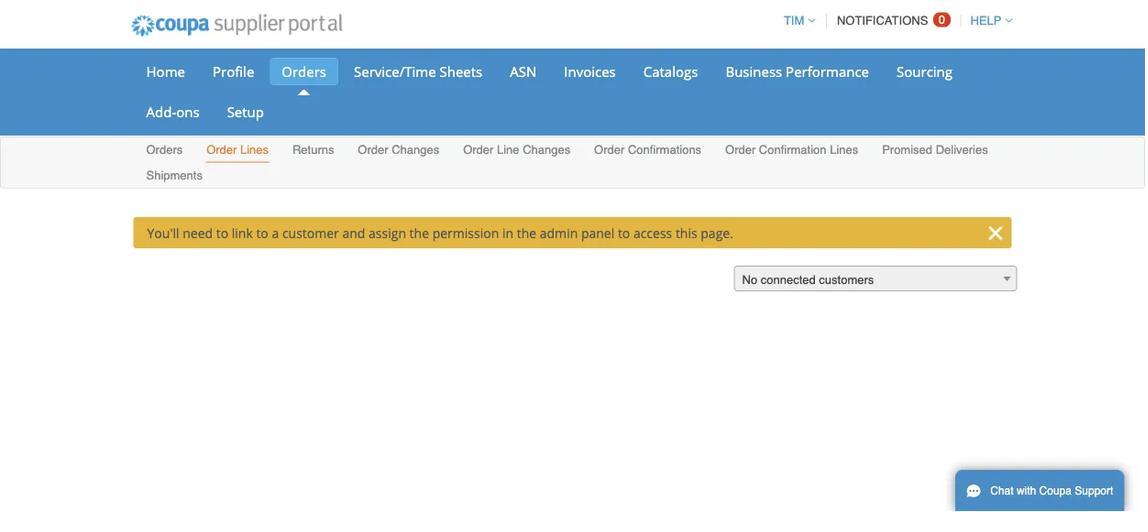 Task type: describe. For each thing, give the bounding box(es) containing it.
coupa supplier portal image
[[119, 3, 355, 49]]

tim link
[[776, 14, 815, 28]]

sourcing link
[[885, 58, 965, 85]]

No connected customers text field
[[735, 267, 1016, 293]]

order line changes link
[[462, 139, 571, 163]]

sourcing
[[897, 62, 953, 81]]

order confirmations link
[[593, 139, 703, 163]]

this
[[676, 224, 697, 242]]

promised deliveries link
[[881, 139, 989, 163]]

asn
[[510, 62, 537, 81]]

orders for the bottom orders link
[[146, 143, 183, 157]]

notifications
[[837, 14, 928, 28]]

confirmation
[[759, 143, 827, 157]]

1 lines from the left
[[240, 143, 269, 157]]

support
[[1075, 485, 1114, 498]]

customer
[[282, 224, 339, 242]]

you'll
[[147, 224, 179, 242]]

returns link
[[292, 139, 335, 163]]

order confirmation lines
[[725, 143, 859, 157]]

service/time sheets link
[[342, 58, 494, 85]]

business performance link
[[714, 58, 881, 85]]

order line changes
[[463, 143, 571, 157]]

confirmations
[[628, 143, 702, 157]]

order changes
[[358, 143, 439, 157]]

1 horizontal spatial orders link
[[270, 58, 338, 85]]

shipments link
[[145, 164, 203, 188]]

promised deliveries
[[882, 143, 988, 157]]

order for order changes
[[358, 143, 388, 157]]

order lines
[[206, 143, 269, 157]]

chat with coupa support button
[[955, 470, 1125, 513]]

order for order lines
[[206, 143, 237, 157]]

add-
[[146, 102, 176, 121]]

and
[[342, 224, 365, 242]]

order confirmations
[[594, 143, 702, 157]]

2 lines from the left
[[830, 143, 859, 157]]

business
[[726, 62, 782, 81]]

deliveries
[[936, 143, 988, 157]]

business performance
[[726, 62, 869, 81]]

add-ons
[[146, 102, 200, 121]]

catalogs
[[643, 62, 698, 81]]

no connected customers
[[742, 273, 874, 287]]

home
[[146, 62, 185, 81]]

you'll need to link to a customer and assign the permission in the admin panel to access this page.
[[147, 224, 733, 242]]

sheets
[[440, 62, 483, 81]]

2 changes from the left
[[523, 143, 571, 157]]

order lines link
[[206, 139, 270, 163]]



Task type: vqa. For each thing, say whether or not it's contained in the screenshot.
Notification
no



Task type: locate. For each thing, give the bounding box(es) containing it.
0 vertical spatial orders
[[282, 62, 326, 81]]

order for order line changes
[[463, 143, 494, 157]]

to
[[216, 224, 228, 242], [256, 224, 269, 242], [618, 224, 630, 242]]

orders link up shipments
[[145, 139, 184, 163]]

order left confirmation
[[725, 143, 756, 157]]

need
[[183, 224, 213, 242]]

1 changes from the left
[[392, 143, 439, 157]]

profile
[[213, 62, 254, 81]]

1 horizontal spatial lines
[[830, 143, 859, 157]]

No connected customers field
[[734, 266, 1017, 293]]

invoices
[[564, 62, 616, 81]]

0
[[939, 13, 945, 27]]

navigation
[[776, 3, 1013, 39]]

catalogs link
[[632, 58, 710, 85]]

to left the a
[[256, 224, 269, 242]]

service/time sheets
[[354, 62, 483, 81]]

line
[[497, 143, 520, 157]]

changes
[[392, 143, 439, 157], [523, 143, 571, 157]]

0 horizontal spatial orders
[[146, 143, 183, 157]]

to left link
[[216, 224, 228, 242]]

order left "confirmations"
[[594, 143, 625, 157]]

a
[[272, 224, 279, 242]]

connected
[[761, 273, 816, 287]]

lines
[[240, 143, 269, 157], [830, 143, 859, 157]]

permission
[[432, 224, 499, 242]]

2 the from the left
[[517, 224, 537, 242]]

2 order from the left
[[358, 143, 388, 157]]

0 vertical spatial orders link
[[270, 58, 338, 85]]

tim
[[784, 14, 804, 28]]

orders up shipments
[[146, 143, 183, 157]]

1 vertical spatial orders link
[[145, 139, 184, 163]]

orders for the right orders link
[[282, 62, 326, 81]]

navigation containing notifications 0
[[776, 3, 1013, 39]]

1 vertical spatial orders
[[146, 143, 183, 157]]

orders
[[282, 62, 326, 81], [146, 143, 183, 157]]

asn link
[[498, 58, 549, 85]]

order left line
[[463, 143, 494, 157]]

coupa
[[1039, 485, 1072, 498]]

assign
[[369, 224, 406, 242]]

1 order from the left
[[206, 143, 237, 157]]

2 to from the left
[[256, 224, 269, 242]]

order
[[206, 143, 237, 157], [358, 143, 388, 157], [463, 143, 494, 157], [594, 143, 625, 157], [725, 143, 756, 157]]

setup link
[[215, 98, 276, 126]]

the
[[410, 224, 429, 242], [517, 224, 537, 242]]

service/time
[[354, 62, 436, 81]]

1 to from the left
[[216, 224, 228, 242]]

link
[[232, 224, 253, 242]]

0 horizontal spatial to
[[216, 224, 228, 242]]

admin
[[540, 224, 578, 242]]

to right panel
[[618, 224, 630, 242]]

no
[[742, 273, 758, 287]]

customers
[[819, 273, 874, 287]]

access
[[634, 224, 672, 242]]

page.
[[701, 224, 733, 242]]

notifications 0
[[837, 13, 945, 28]]

ons
[[176, 102, 200, 121]]

orders link
[[270, 58, 338, 85], [145, 139, 184, 163]]

0 horizontal spatial the
[[410, 224, 429, 242]]

0 horizontal spatial lines
[[240, 143, 269, 157]]

order changes link
[[357, 139, 440, 163]]

profile link
[[201, 58, 266, 85]]

order down setup link
[[206, 143, 237, 157]]

in
[[502, 224, 514, 242]]

with
[[1017, 485, 1036, 498]]

0 horizontal spatial orders link
[[145, 139, 184, 163]]

1 horizontal spatial orders
[[282, 62, 326, 81]]

help link
[[962, 14, 1013, 28]]

1 the from the left
[[410, 224, 429, 242]]

invoices link
[[552, 58, 628, 85]]

order right returns on the top left of the page
[[358, 143, 388, 157]]

chat
[[991, 485, 1014, 498]]

5 order from the left
[[725, 143, 756, 157]]

1 horizontal spatial to
[[256, 224, 269, 242]]

1 horizontal spatial changes
[[523, 143, 571, 157]]

order for order confirmations
[[594, 143, 625, 157]]

changes down service/time sheets link
[[392, 143, 439, 157]]

shipments
[[146, 168, 203, 182]]

returns
[[292, 143, 334, 157]]

0 horizontal spatial changes
[[392, 143, 439, 157]]

the right assign
[[410, 224, 429, 242]]

the right in
[[517, 224, 537, 242]]

promised
[[882, 143, 933, 157]]

3 to from the left
[[618, 224, 630, 242]]

order for order confirmation lines
[[725, 143, 756, 157]]

add-ons link
[[134, 98, 211, 126]]

setup
[[227, 102, 264, 121]]

3 order from the left
[[463, 143, 494, 157]]

1 horizontal spatial the
[[517, 224, 537, 242]]

order confirmation lines link
[[724, 139, 859, 163]]

changes right line
[[523, 143, 571, 157]]

chat with coupa support
[[991, 485, 1114, 498]]

help
[[971, 14, 1002, 28]]

performance
[[786, 62, 869, 81]]

2 horizontal spatial to
[[618, 224, 630, 242]]

lines down setup link
[[240, 143, 269, 157]]

panel
[[581, 224, 615, 242]]

4 order from the left
[[594, 143, 625, 157]]

home link
[[134, 58, 197, 85]]

lines right confirmation
[[830, 143, 859, 157]]

orders link right profile link
[[270, 58, 338, 85]]

orders right "profile"
[[282, 62, 326, 81]]



